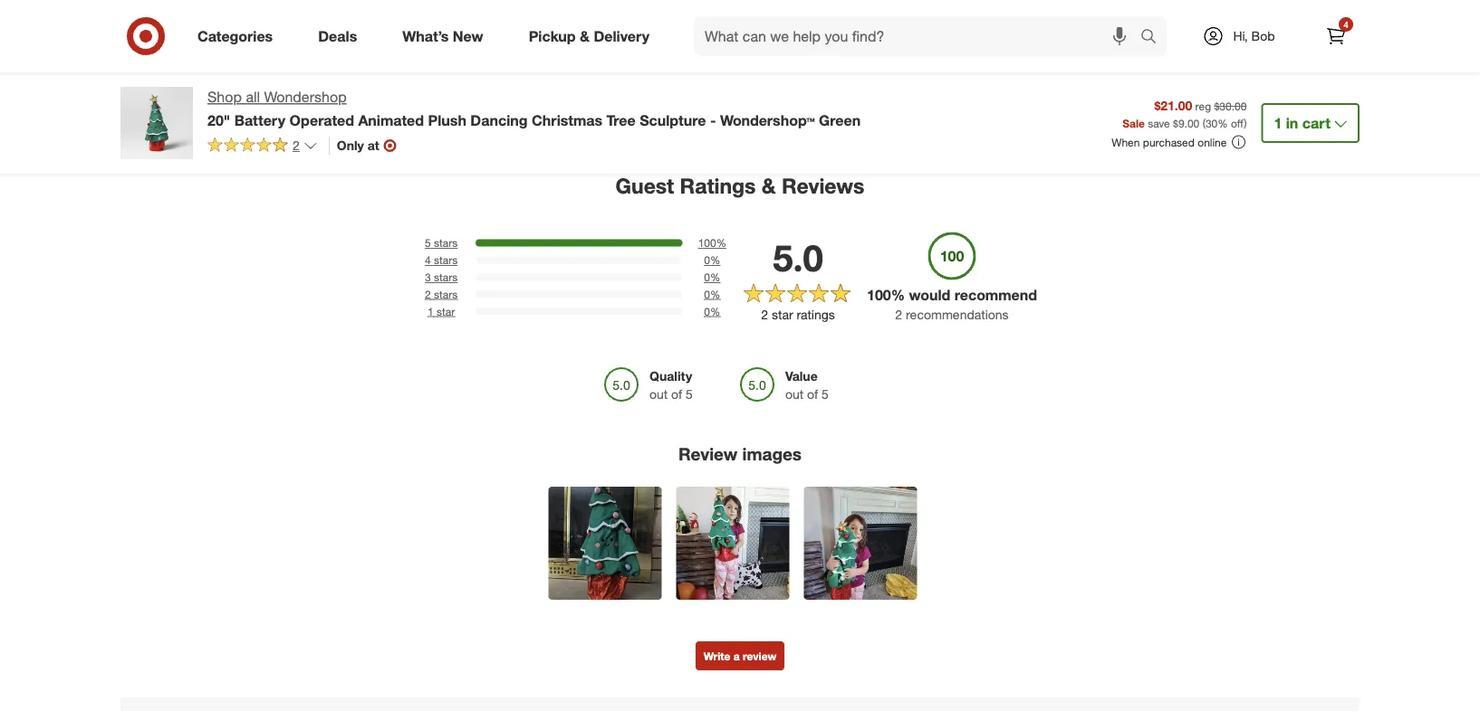 Task type: vqa. For each thing, say whether or not it's contained in the screenshot.
right &
yes



Task type: locate. For each thing, give the bounding box(es) containing it.
of down quality
[[671, 387, 682, 403]]

1 horizontal spatial cream
[[1263, 31, 1301, 47]]

1 horizontal spatial home
[[923, 0, 957, 2]]

0 horizontal spatial home
[[184, 0, 218, 16]]

0 vertical spatial 100
[[698, 237, 716, 251]]

4 for 4 stars
[[425, 254, 431, 268]]

1 horizontal spatial 1
[[1274, 114, 1282, 132]]

set
[[366, 31, 385, 47], [1240, 31, 1259, 47]]

latching
[[1099, 34, 1148, 49]]

% for 5 stars
[[716, 237, 727, 251]]

1 horizontal spatial &
[[762, 174, 776, 199]]

guest review image 2 of 3, zoom in image
[[676, 488, 789, 601]]

star for 1
[[437, 305, 455, 319]]

1 out from the left
[[649, 387, 668, 403]]

2 down 3
[[425, 288, 431, 302]]

sponsored inside kinder holiday milk chocolate countdown calendar - 4.4oz sponsored
[[686, 34, 739, 47]]

image of 20" battery operated animated plush dancing christmas tree sculpture - wondershop™ green image
[[120, 87, 193, 159]]

0 horizontal spatial cream
[[980, 2, 1018, 18]]

out down quality
[[649, 387, 668, 403]]

1 ceramic from the left
[[131, 16, 179, 31]]

hi,
[[1233, 28, 1248, 44]]

1 stars from the top
[[434, 237, 458, 251]]

calendar
[[360, 16, 411, 31], [686, 18, 737, 34]]

100 down ratings
[[698, 237, 716, 251]]

&
[[580, 27, 590, 45], [762, 174, 776, 199]]

1 set from the left
[[366, 31, 385, 47]]

with
[[932, 2, 956, 18], [1125, 18, 1149, 34]]

$30.00
[[1214, 99, 1247, 113]]

0 horizontal spatial lid
[[959, 2, 977, 18]]

0 horizontal spatial 1
[[428, 305, 434, 319]]

stars for 3 stars
[[434, 271, 458, 285]]

1 horizontal spatial lid
[[1152, 18, 1169, 34]]

5 for value out of 5
[[822, 387, 829, 403]]

% inside 100 % would recommend 2 recommendations
[[891, 287, 905, 305]]

1 of from the left
[[671, 387, 682, 403]]

caraway for stick
[[1240, 0, 1289, 16]]

star
[[437, 305, 455, 319], [772, 307, 793, 323]]

countdown
[[747, 2, 813, 18]]

deals link
[[303, 16, 380, 56]]

1 vertical spatial 4
[[425, 254, 431, 268]]

3 caraway from the left
[[1240, 0, 1289, 16]]

value out of 5
[[785, 369, 829, 403]]

0 horizontal spatial calendar
[[360, 16, 411, 31]]

2 0 from the top
[[704, 271, 710, 285]]

write a review button
[[695, 643, 785, 672]]

3 stars from the top
[[434, 271, 458, 285]]

2 horizontal spatial home
[[1292, 0, 1327, 16]]

review images
[[678, 444, 802, 465]]

sponsored inside caraway home 10.5" ceramic fry pan slate sponsored
[[131, 31, 185, 45]]

pan right "saute"
[[907, 2, 929, 18]]

1 vertical spatial holiday
[[414, 16, 457, 31]]

0 for 2 stars
[[704, 288, 710, 302]]

2 left recommendations
[[895, 308, 902, 323]]

lid inside iris usa 4pack 19qt clear view plastic storage bin with lid and secure latching buckles, red
[[1152, 18, 1169, 34]]

caraway inside caraway home 9pc non- stick ceramic cookware set cream
[[1240, 0, 1289, 16]]

guest
[[616, 174, 674, 199]]

1 left "in"
[[1274, 114, 1282, 132]]

home inside caraway home 9pc non- stick ceramic cookware set cream
[[1292, 0, 1327, 16]]

2 set from the left
[[1240, 31, 1259, 47]]

when purchased online
[[1112, 135, 1227, 149]]

5 inside quality out of 5
[[686, 387, 693, 403]]

stars up 3 stars
[[434, 254, 458, 268]]

of inside value out of 5
[[807, 387, 818, 403]]

stars for 5 stars
[[434, 237, 458, 251]]

delivery
[[594, 27, 650, 45]]

5 down quality
[[686, 387, 693, 403]]

out for quality out of 5
[[649, 387, 668, 403]]

caraway left fry
[[131, 0, 180, 16]]

100 %
[[698, 237, 727, 251]]

value
[[785, 369, 818, 385]]

0 %
[[704, 254, 720, 268], [704, 271, 720, 285], [704, 288, 720, 302], [704, 305, 720, 319]]

1 0 % from the top
[[704, 254, 720, 268]]

2 ceramic from the left
[[1272, 16, 1319, 31]]

2 down operated
[[293, 138, 300, 153]]

1 horizontal spatial out
[[785, 387, 804, 403]]

caraway
[[131, 0, 180, 16], [871, 0, 919, 2], [1240, 0, 1289, 16]]

guest review image 1 of 3, zoom in image
[[548, 488, 662, 601]]

dancing
[[470, 111, 528, 129]]

write a review
[[704, 650, 777, 664]]

reg
[[1195, 99, 1211, 113]]

0 vertical spatial &
[[580, 27, 590, 45]]

- right sculpture
[[710, 111, 716, 129]]

0
[[704, 254, 710, 268], [704, 271, 710, 285], [704, 288, 710, 302], [704, 305, 710, 319]]

caraway up what can we help you find? suggestions appear below search box in the top of the page
[[871, 0, 919, 2]]

holiday inside lego star wars 2023 advent calendar holiday building set 75366
[[414, 16, 457, 31]]

cookware
[[1323, 16, 1380, 31]]

pan right fry
[[204, 16, 226, 31]]

slate
[[229, 16, 258, 31]]

1 horizontal spatial 5
[[686, 387, 693, 403]]

2 out from the left
[[785, 387, 804, 403]]

1 horizontal spatial of
[[807, 387, 818, 403]]

building
[[316, 31, 362, 47]]

0 horizontal spatial 100
[[698, 237, 716, 251]]

stick
[[1240, 16, 1268, 31]]

3 home from the left
[[1292, 0, 1327, 16]]

5
[[425, 237, 431, 251], [686, 387, 693, 403], [822, 387, 829, 403]]

1 horizontal spatial pan
[[907, 2, 929, 18]]

christmas
[[532, 111, 602, 129]]

cream left iris
[[980, 2, 1018, 18]]

0 horizontal spatial 4
[[425, 254, 431, 268]]

0 vertical spatial -
[[741, 18, 745, 34]]

4 0 % from the top
[[704, 305, 720, 319]]

with inside iris usa 4pack 19qt clear view plastic storage bin with lid and secure latching buckles, red
[[1125, 18, 1149, 34]]

calendar for set
[[360, 16, 411, 31]]

2 left ratings
[[761, 307, 768, 323]]

4 inside "link"
[[1344, 19, 1349, 30]]

stars down 3 stars
[[434, 288, 458, 302]]

caraway for fry
[[131, 0, 180, 16]]

0 horizontal spatial -
[[710, 111, 716, 129]]

1 vertical spatial cream
[[1263, 31, 1301, 47]]

of
[[671, 387, 682, 403], [807, 387, 818, 403]]

0 vertical spatial 4
[[1344, 19, 1349, 30]]

tree
[[607, 111, 636, 129]]

0 vertical spatial 1
[[1274, 114, 1282, 132]]

1 horizontal spatial star
[[772, 307, 793, 323]]

2 for 2
[[293, 138, 300, 153]]

0 horizontal spatial pan
[[204, 16, 226, 31]]

0 vertical spatial holiday
[[726, 0, 769, 2]]

out down the value
[[785, 387, 804, 403]]

when
[[1112, 135, 1140, 149]]

bob
[[1252, 28, 1275, 44]]

would
[[909, 287, 950, 305]]

2 home from the left
[[923, 0, 957, 2]]

home left 9pc
[[1292, 0, 1327, 16]]

1 home from the left
[[184, 0, 218, 16]]

plush
[[428, 111, 466, 129]]

1 vertical spatial 1
[[428, 305, 434, 319]]

caraway up bob
[[1240, 0, 1289, 16]]

only at
[[337, 138, 379, 153]]

1 vertical spatial 100
[[867, 287, 891, 305]]

home left 10.5"
[[184, 0, 218, 16]]

of for quality
[[671, 387, 682, 403]]

stars up 2 stars
[[434, 271, 458, 285]]

calendar inside lego star wars 2023 advent calendar holiday building set 75366
[[360, 16, 411, 31]]

- left 4.4oz
[[741, 18, 745, 34]]

20"
[[207, 111, 230, 129]]

2 0 % from the top
[[704, 271, 720, 285]]

calendar inside kinder holiday milk chocolate countdown calendar - 4.4oz sponsored
[[686, 18, 737, 34]]

2 of from the left
[[807, 387, 818, 403]]

home inside caraway home 10.5" ceramic fry pan slate sponsored
[[184, 0, 218, 16]]

1 horizontal spatial 4
[[1344, 19, 1349, 30]]

usa
[[1082, 0, 1108, 2]]

5 up 4 stars on the top of page
[[425, 237, 431, 251]]

1 down 2 stars
[[428, 305, 434, 319]]

non-
[[1355, 0, 1384, 16]]

4 link
[[1316, 16, 1356, 56]]

100 % would recommend 2 recommendations
[[867, 287, 1037, 323]]

caraway inside caraway home 10.5" ceramic fry pan slate sponsored
[[131, 0, 180, 16]]

of down the value
[[807, 387, 818, 403]]

100 inside 100 % would recommend 2 recommendations
[[867, 287, 891, 305]]

reviews
[[782, 174, 865, 199]]

1 caraway from the left
[[131, 0, 180, 16]]

0 horizontal spatial of
[[671, 387, 682, 403]]

4 down 9pc
[[1344, 19, 1349, 30]]

1 horizontal spatial set
[[1240, 31, 1259, 47]]

red
[[1055, 49, 1078, 65]]

review
[[678, 444, 738, 465]]

0 horizontal spatial out
[[649, 387, 668, 403]]

0 horizontal spatial star
[[437, 305, 455, 319]]

home inside caraway home 4.5qt saute pan with lid cream sponsored
[[923, 0, 957, 2]]

lid left and
[[1152, 18, 1169, 34]]

and
[[1173, 18, 1194, 34]]

1 0 from the top
[[704, 254, 710, 268]]

2 horizontal spatial 5
[[822, 387, 829, 403]]

star down 2 stars
[[437, 305, 455, 319]]

1 vertical spatial -
[[710, 111, 716, 129]]

1 for 1 in cart
[[1274, 114, 1282, 132]]

1 in cart
[[1274, 114, 1331, 132]]

1 horizontal spatial caraway
[[871, 0, 919, 2]]

1 vertical spatial &
[[762, 174, 776, 199]]

cream right hi,
[[1263, 31, 1301, 47]]

stars
[[434, 237, 458, 251], [434, 254, 458, 268], [434, 271, 458, 285], [434, 288, 458, 302]]

2 stars from the top
[[434, 254, 458, 268]]

1 horizontal spatial 100
[[867, 287, 891, 305]]

& right ratings
[[762, 174, 776, 199]]

4 0 from the top
[[704, 305, 710, 319]]

ratings
[[797, 307, 835, 323]]

3 0 % from the top
[[704, 288, 720, 302]]

of for value
[[807, 387, 818, 403]]

milk
[[772, 0, 796, 2]]

0 horizontal spatial caraway
[[131, 0, 180, 16]]

out
[[649, 387, 668, 403], [785, 387, 804, 403]]

sponsored
[[501, 18, 555, 31], [871, 18, 924, 31], [131, 31, 185, 45], [316, 31, 370, 45], [1240, 31, 1294, 45], [686, 34, 739, 47]]

wars
[[380, 0, 409, 16]]

100
[[698, 237, 716, 251], [867, 287, 891, 305]]

0 horizontal spatial ceramic
[[131, 16, 179, 31]]

home for ceramic
[[1292, 0, 1327, 16]]

2 horizontal spatial caraway
[[1240, 0, 1289, 16]]

what's new link
[[387, 16, 506, 56]]

$21.00 reg $30.00 sale save $ 9.00 ( 30 % off )
[[1123, 97, 1247, 130]]

0 horizontal spatial with
[[932, 2, 956, 18]]

1 horizontal spatial with
[[1125, 18, 1149, 34]]

what's new
[[402, 27, 483, 45]]

operated
[[289, 111, 354, 129]]

star left ratings
[[772, 307, 793, 323]]

shop
[[207, 88, 242, 106]]

100 left "would"
[[867, 287, 891, 305]]

5 down ratings
[[822, 387, 829, 403]]

ceramic left fry
[[131, 16, 179, 31]]

ratings
[[680, 174, 756, 199]]

sculpture
[[640, 111, 706, 129]]

4 up 3
[[425, 254, 431, 268]]

0 horizontal spatial set
[[366, 31, 385, 47]]

75366
[[388, 31, 424, 47]]

4 stars
[[425, 254, 458, 268]]

lego star wars 2023 advent calendar holiday building set 75366
[[316, 0, 457, 47]]

of inside quality out of 5
[[671, 387, 682, 403]]

stars for 4 stars
[[434, 254, 458, 268]]

% for 3 stars
[[710, 271, 720, 285]]

%
[[1218, 116, 1228, 130], [716, 237, 727, 251], [710, 254, 720, 268], [710, 271, 720, 285], [891, 287, 905, 305], [710, 288, 720, 302], [710, 305, 720, 319]]

iris usa 4pack 19qt clear view plastic storage bin with lid and secure latching buckles, red
[[1055, 0, 1199, 65]]

1 horizontal spatial -
[[741, 18, 745, 34]]

4 stars from the top
[[434, 288, 458, 302]]

pan
[[907, 2, 929, 18], [204, 16, 226, 31]]

5 inside value out of 5
[[822, 387, 829, 403]]

stars up 4 stars on the top of page
[[434, 237, 458, 251]]

home for pan
[[184, 0, 218, 16]]

out inside value out of 5
[[785, 387, 804, 403]]

with inside caraway home 4.5qt saute pan with lid cream sponsored
[[932, 2, 956, 18]]

1 horizontal spatial calendar
[[686, 18, 737, 34]]

3 0 from the top
[[704, 288, 710, 302]]

lid right "saute"
[[959, 2, 977, 18]]

0 vertical spatial cream
[[980, 2, 1018, 18]]

1 horizontal spatial ceramic
[[1272, 16, 1319, 31]]

& right pickup
[[580, 27, 590, 45]]

ceramic right stick
[[1272, 16, 1319, 31]]

out inside quality out of 5
[[649, 387, 668, 403]]

home
[[184, 0, 218, 16], [923, 0, 957, 2], [1292, 0, 1327, 16]]

caraway inside caraway home 4.5qt saute pan with lid cream sponsored
[[871, 0, 919, 2]]

2 caraway from the left
[[871, 0, 919, 2]]

0 horizontal spatial holiday
[[414, 16, 457, 31]]

4 for 4
[[1344, 19, 1349, 30]]

home left 4.5qt
[[923, 0, 957, 2]]

categories
[[197, 27, 273, 45]]

online
[[1198, 135, 1227, 149]]

1 horizontal spatial holiday
[[726, 0, 769, 2]]

pan inside caraway home 4.5qt saute pan with lid cream sponsored
[[907, 2, 929, 18]]

% for 2 stars
[[710, 288, 720, 302]]



Task type: describe. For each thing, give the bounding box(es) containing it.
kinder
[[686, 0, 723, 2]]

1 for 1 star
[[428, 305, 434, 319]]

chocolate
[[686, 2, 744, 18]]

2 for 2 star ratings
[[761, 307, 768, 323]]

cream inside caraway home 9pc non- stick ceramic cookware set cream
[[1263, 31, 1301, 47]]

5 stars
[[425, 237, 458, 251]]

kinder holiday milk chocolate countdown calendar - 4.4oz sponsored
[[686, 0, 813, 47]]

pan inside caraway home 10.5" ceramic fry pan slate sponsored
[[204, 16, 226, 31]]

ceramic inside caraway home 9pc non- stick ceramic cookware set cream
[[1272, 16, 1319, 31]]

pickup & delivery
[[529, 27, 650, 45]]

30
[[1206, 116, 1218, 130]]

9pc
[[1330, 0, 1352, 16]]

caraway home 4.5qt saute pan with lid cream sponsored
[[871, 0, 1018, 31]]

2023
[[412, 0, 440, 16]]

animated
[[358, 111, 424, 129]]

clear
[[1055, 2, 1085, 18]]

0 horizontal spatial 5
[[425, 237, 431, 251]]

iris usa 4pack 19qt clear view plastic storage bin with lid and secure latching buckles, red link
[[1055, 0, 1204, 65]]

saute
[[871, 2, 903, 18]]

% inside $21.00 reg $30.00 sale save $ 9.00 ( 30 % off )
[[1218, 116, 1228, 130]]

lid inside caraway home 4.5qt saute pan with lid cream sponsored
[[959, 2, 977, 18]]

guest review image 3 of 3, zoom in image
[[804, 488, 917, 601]]

green
[[819, 111, 861, 129]]

star for 2
[[772, 307, 793, 323]]

0 % for 4 stars
[[704, 254, 720, 268]]

holiday inside kinder holiday milk chocolate countdown calendar - 4.4oz sponsored
[[726, 0, 769, 2]]

What can we help you find? suggestions appear below search field
[[694, 16, 1145, 56]]

battery
[[234, 111, 285, 129]]

5 for quality out of 5
[[686, 387, 693, 403]]

in
[[1286, 114, 1298, 132]]

calendar for sponsored
[[686, 18, 737, 34]]

wondershop
[[264, 88, 347, 106]]

save
[[1148, 116, 1170, 130]]

what's
[[402, 27, 449, 45]]

0 for 3 stars
[[704, 271, 710, 285]]

100 for 100 %
[[698, 237, 716, 251]]

4.4oz
[[749, 18, 780, 34]]

set inside caraway home 9pc non- stick ceramic cookware set cream
[[1240, 31, 1259, 47]]

set inside lego star wars 2023 advent calendar holiday building set 75366
[[366, 31, 385, 47]]

storage
[[1055, 18, 1099, 34]]

view
[[1089, 2, 1116, 18]]

2 for 2 stars
[[425, 288, 431, 302]]

search button
[[1132, 16, 1176, 60]]

0 % for 1 star
[[704, 305, 720, 319]]

2 inside 100 % would recommend 2 recommendations
[[895, 308, 902, 323]]

0 % for 3 stars
[[704, 271, 720, 285]]

5.0
[[773, 236, 823, 281]]

$21.00
[[1154, 97, 1192, 113]]

2 link
[[207, 137, 318, 157]]

out for value out of 5
[[785, 387, 804, 403]]

deals
[[318, 27, 357, 45]]

pickup
[[529, 27, 576, 45]]

0 for 4 stars
[[704, 254, 710, 268]]

bin
[[1103, 18, 1122, 34]]

(
[[1203, 116, 1206, 130]]

search
[[1132, 29, 1176, 47]]

- inside shop all wondershop 20" battery operated animated plush dancing christmas tree sculpture - wondershop™ green
[[710, 111, 716, 129]]

plastic
[[1119, 2, 1157, 18]]

% for 4 stars
[[710, 254, 720, 268]]

$
[[1173, 116, 1178, 130]]

caraway for pan
[[871, 0, 919, 2]]

quality out of 5
[[649, 369, 693, 403]]

lego
[[316, 0, 350, 16]]

quality
[[649, 369, 692, 385]]

stars for 2 stars
[[434, 288, 458, 302]]

advent
[[316, 16, 356, 31]]

pickup & delivery link
[[513, 16, 672, 56]]

at
[[368, 138, 379, 153]]

caraway home 9pc non- stick ceramic cookware set cream
[[1240, 0, 1384, 47]]

0 for 1 star
[[704, 305, 710, 319]]

0 horizontal spatial &
[[580, 27, 590, 45]]

buckles,
[[1151, 34, 1199, 49]]

review
[[743, 650, 777, 664]]

cream inside caraway home 4.5qt saute pan with lid cream sponsored
[[980, 2, 1018, 18]]

2 stars
[[425, 288, 458, 302]]

19qt
[[1150, 0, 1176, 2]]

recommend
[[954, 287, 1037, 305]]

1 star
[[428, 305, 455, 319]]

0 % for 2 stars
[[704, 288, 720, 302]]

home for with
[[923, 0, 957, 2]]

2 star ratings
[[761, 307, 835, 323]]

10.5"
[[221, 0, 251, 16]]

1 in cart for 20" battery operated animated plush dancing christmas tree sculpture - wondershop™ green element
[[1274, 114, 1331, 132]]

caraway home 10.5" ceramic fry pan slate sponsored
[[131, 0, 258, 45]]

hi, bob
[[1233, 28, 1275, 44]]

)
[[1244, 116, 1247, 130]]

guest ratings & reviews
[[616, 174, 865, 199]]

categories link
[[182, 16, 296, 56]]

4.5qt
[[961, 0, 990, 2]]

ceramic inside caraway home 10.5" ceramic fry pan slate sponsored
[[131, 16, 179, 31]]

all
[[246, 88, 260, 106]]

% for 1 star
[[710, 305, 720, 319]]

- inside kinder holiday milk chocolate countdown calendar - 4.4oz sponsored
[[741, 18, 745, 34]]

iris
[[1055, 0, 1079, 2]]

sponsored inside sponsored link
[[501, 18, 555, 31]]

write
[[704, 650, 730, 664]]

images
[[742, 444, 802, 465]]

a
[[733, 650, 740, 664]]

4pack
[[1111, 0, 1147, 2]]

sale
[[1123, 116, 1145, 130]]

sponsored inside caraway home 4.5qt saute pan with lid cream sponsored
[[871, 18, 924, 31]]

sponsored link
[[501, 0, 649, 31]]

100 for 100 % would recommend 2 recommendations
[[867, 287, 891, 305]]

shop all wondershop 20" battery operated animated plush dancing christmas tree sculpture - wondershop™ green
[[207, 88, 861, 129]]



